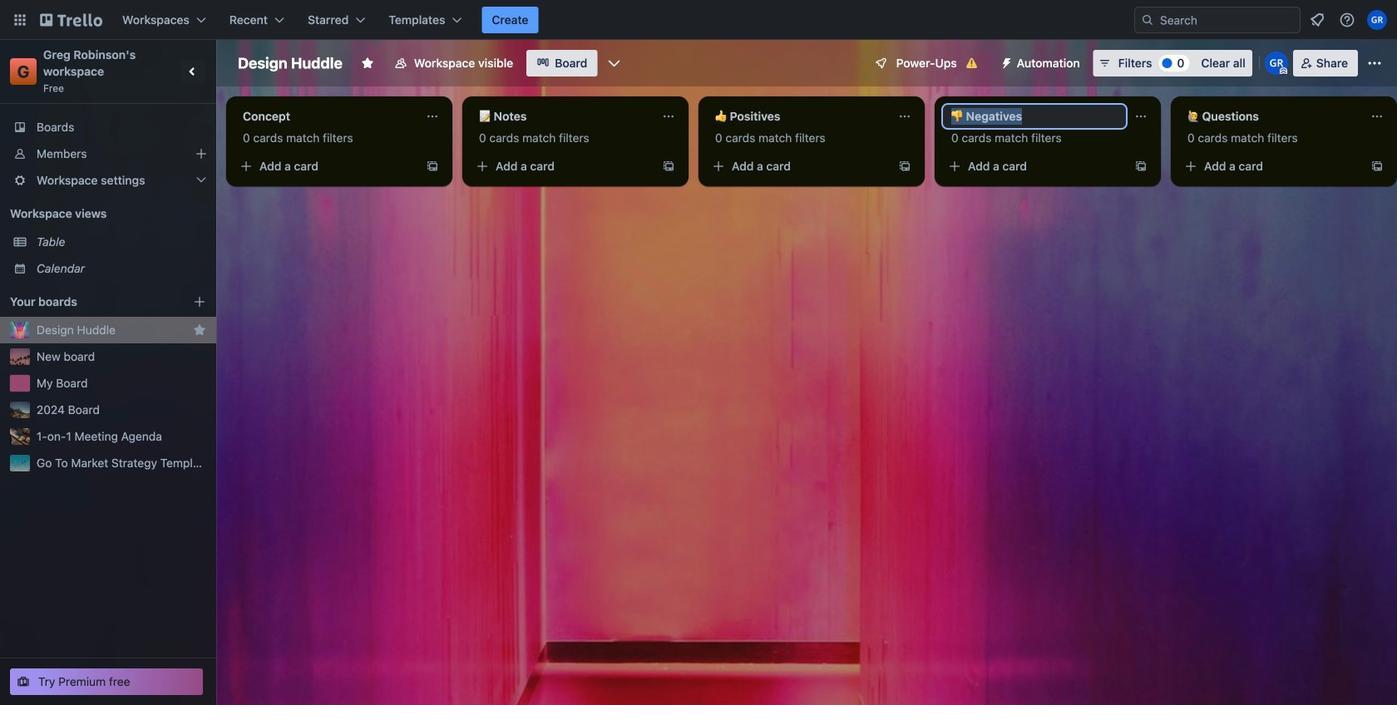 Task type: locate. For each thing, give the bounding box(es) containing it.
show menu image
[[1366, 55, 1383, 72]]

Search field
[[1154, 8, 1300, 32]]

0 notifications image
[[1307, 10, 1327, 30]]

None text field
[[233, 103, 419, 130], [705, 103, 892, 130], [233, 103, 419, 130], [705, 103, 892, 130]]

greg robinson (gregrobinson96) image
[[1265, 52, 1288, 75]]

customize views image
[[606, 55, 622, 72]]

create from template… image
[[426, 160, 439, 173], [662, 160, 675, 173], [898, 160, 911, 173], [1134, 160, 1148, 173]]

add board image
[[193, 295, 206, 309]]

4 create from template… image from the left
[[1134, 160, 1148, 173]]

3 create from template… image from the left
[[898, 160, 911, 173]]

primary element
[[0, 0, 1397, 40]]

None text field
[[469, 103, 655, 130], [1178, 103, 1364, 130], [469, 103, 655, 130], [1178, 103, 1364, 130]]

1 create from template… image from the left
[[426, 160, 439, 173]]

this member is an admin of this board. image
[[1280, 67, 1287, 75]]

your boards with 6 items element
[[10, 292, 168, 312]]



Task type: describe. For each thing, give the bounding box(es) containing it.
2 create from template… image from the left
[[662, 160, 675, 173]]

search image
[[1141, 13, 1154, 27]]

create from template… image
[[1371, 160, 1384, 173]]

👎 Negatives text field
[[941, 103, 1128, 130]]

star or unstar board image
[[361, 57, 374, 70]]

Board name text field
[[230, 50, 351, 77]]

back to home image
[[40, 7, 102, 33]]

open information menu image
[[1339, 12, 1356, 28]]

greg robinson (gregrobinson96) image
[[1367, 10, 1387, 30]]

sm image
[[994, 50, 1017, 73]]

workspace navigation collapse icon image
[[181, 60, 205, 83]]

starred icon image
[[193, 324, 206, 337]]



Task type: vqa. For each thing, say whether or not it's contained in the screenshot.
Add Board icon
yes



